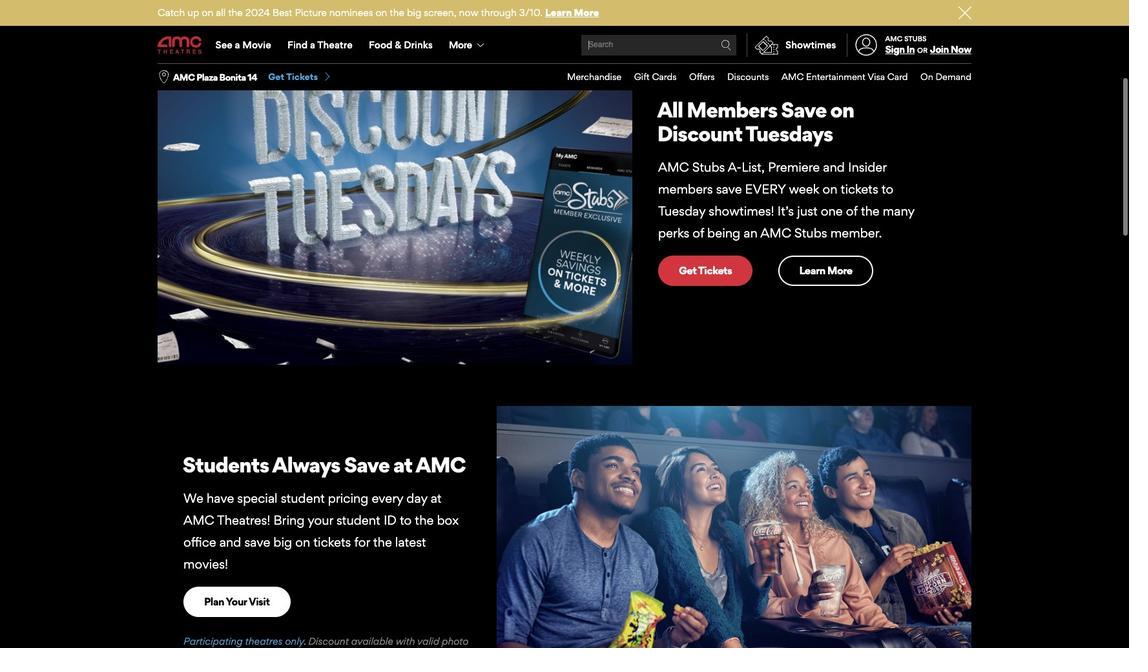 Task type: vqa. For each thing, say whether or not it's contained in the screenshot.
AMC inside the AMC STUBS SIGN IN OR JOIN NOW
yes



Task type: locate. For each thing, give the bounding box(es) containing it.
save down theatres!
[[245, 535, 270, 550]]

0 horizontal spatial student
[[281, 491, 325, 506]]

exclusive
[[771, 75, 825, 88]]

0 vertical spatial get
[[268, 71, 285, 82]]

get
[[268, 71, 285, 82], [679, 265, 697, 277]]

movies!
[[184, 557, 228, 573]]

1 horizontal spatial discount
[[657, 121, 742, 147]]

1 a from the left
[[235, 39, 240, 51]]

merchandise
[[567, 71, 622, 82]]

on demand
[[921, 71, 972, 82]]

the right the all
[[228, 6, 243, 19]]

amc up sign
[[886, 34, 903, 43]]

stubs down just
[[795, 226, 827, 241]]

0 horizontal spatial save
[[245, 535, 270, 550]]

1 vertical spatial to
[[400, 513, 412, 528]]

0 horizontal spatial tickets
[[286, 71, 318, 82]]

more down member.
[[828, 265, 853, 277]]

0 vertical spatial get tickets
[[268, 71, 318, 82]]

showtimes!
[[709, 204, 775, 219]]

join now button
[[930, 43, 972, 56]]

stubs up in
[[905, 34, 927, 43]]

stubs for sign
[[905, 34, 927, 43]]

see a movie
[[216, 39, 271, 51]]

0 horizontal spatial learn
[[545, 6, 572, 19]]

amc up day
[[416, 452, 466, 478]]

more right the 3/10.
[[574, 6, 599, 19]]

stubs inside amc stubs sign in or join now
[[905, 34, 927, 43]]

every
[[745, 181, 786, 197]]

1 vertical spatial more
[[449, 39, 472, 51]]

1 vertical spatial and
[[219, 535, 241, 550]]

get tickets link down find
[[268, 71, 332, 83]]

save inside the all members save on discount tuesdays
[[781, 97, 827, 123]]

1 vertical spatial tickets
[[314, 535, 351, 550]]

plaza
[[197, 71, 218, 82]]

a right find
[[310, 39, 315, 51]]

of
[[846, 204, 858, 219], [693, 226, 704, 241]]

cards
[[652, 71, 677, 82]]

0 horizontal spatial big
[[274, 535, 292, 550]]

more down the now
[[449, 39, 472, 51]]

catch
[[158, 6, 185, 19]]

0 horizontal spatial tickets
[[314, 535, 351, 550]]

0 horizontal spatial and
[[219, 535, 241, 550]]

1 horizontal spatial more
[[574, 6, 599, 19]]

save
[[716, 181, 742, 197], [245, 535, 270, 550]]

get tickets link down being
[[658, 256, 753, 286]]

1 horizontal spatial get tickets link
[[658, 256, 753, 286]]

showtimes link
[[747, 34, 836, 57]]

get right 14
[[268, 71, 285, 82]]

save down exclusive
[[781, 97, 827, 123]]

at
[[393, 452, 412, 478], [431, 491, 442, 506]]

see
[[216, 39, 233, 51]]

of right one
[[846, 204, 858, 219]]

1 vertical spatial get
[[679, 265, 697, 277]]

big left the screen,
[[407, 6, 422, 19]]

learn more link right the 3/10.
[[545, 6, 599, 19]]

0 horizontal spatial discount
[[308, 636, 349, 648]]

at up day
[[393, 452, 412, 478]]

being
[[708, 226, 741, 241]]

menu
[[158, 27, 972, 63], [555, 64, 972, 90]]

1 vertical spatial stubs
[[692, 159, 725, 175]]

1 horizontal spatial get tickets
[[679, 265, 732, 277]]

tickets down find
[[286, 71, 318, 82]]

student up for in the bottom left of the page
[[337, 513, 381, 528]]

and inside amc stubs a-list, premiere and insider members save every week on tickets to tuesday showtimes! it's just one of the many perks of being an amc stubs member.
[[823, 159, 845, 175]]

discounts link
[[715, 64, 769, 90]]

discount right only.
[[308, 636, 349, 648]]

learn
[[545, 6, 572, 19], [800, 265, 826, 277]]

amc up office
[[184, 513, 214, 528]]

the down day
[[415, 513, 434, 528]]

more
[[574, 6, 599, 19], [449, 39, 472, 51], [828, 265, 853, 277]]

and left insider at the top right of page
[[823, 159, 845, 175]]

1 horizontal spatial and
[[823, 159, 845, 175]]

card
[[888, 71, 908, 82]]

visit
[[249, 596, 270, 609]]

office
[[184, 535, 216, 550]]

save for at
[[344, 452, 390, 478]]

0 vertical spatial and
[[823, 159, 845, 175]]

the
[[228, 6, 243, 19], [390, 6, 405, 19], [861, 204, 880, 219], [415, 513, 434, 528], [373, 535, 392, 550]]

one
[[821, 204, 843, 219]]

picture
[[295, 6, 327, 19]]

week
[[789, 181, 820, 197]]

1 horizontal spatial save
[[781, 97, 827, 123]]

perks
[[658, 226, 690, 241]]

learn inside 'learn more' link
[[800, 265, 826, 277]]

showtimes image
[[748, 34, 786, 57]]

0 horizontal spatial save
[[344, 452, 390, 478]]

0 vertical spatial to
[[882, 181, 894, 197]]

0 vertical spatial save
[[716, 181, 742, 197]]

amc inside we have special student pricing every day at amc theatres! bring your student id to the box office and save big on tickets for the latest movies!
[[184, 513, 214, 528]]

big inside we have special student pricing every day at amc theatres! bring your student id to the box office and save big on tickets for the latest movies!
[[274, 535, 292, 550]]

of right perks
[[693, 226, 704, 241]]

0 vertical spatial of
[[846, 204, 858, 219]]

0 vertical spatial stubs
[[905, 34, 927, 43]]

1 vertical spatial discount
[[308, 636, 349, 648]]

tickets down being
[[698, 265, 732, 277]]

amc left plaza
[[173, 71, 195, 82]]

get tickets down being
[[679, 265, 732, 277]]

discounts
[[728, 71, 769, 82]]

amc up members at the right of page
[[658, 159, 689, 175]]

3/10.
[[519, 6, 543, 19]]

entertainment
[[806, 71, 866, 82]]

to up many
[[882, 181, 894, 197]]

save for on
[[781, 97, 827, 123]]

students
[[183, 452, 269, 478]]

a
[[235, 39, 240, 51], [310, 39, 315, 51]]

on inside we have special student pricing every day at amc theatres! bring your student id to the box office and save big on tickets for the latest movies!
[[295, 535, 310, 550]]

discount tuesdays image
[[158, 26, 633, 365]]

1 horizontal spatial get
[[679, 265, 697, 277]]

1 vertical spatial get tickets link
[[658, 256, 753, 286]]

0 vertical spatial discount
[[657, 121, 742, 147]]

big down bring
[[274, 535, 292, 550]]

tickets down your
[[314, 535, 351, 550]]

0 horizontal spatial a
[[235, 39, 240, 51]]

on up one
[[823, 181, 838, 197]]

on down bring
[[295, 535, 310, 550]]

0 horizontal spatial get tickets
[[268, 71, 318, 82]]

get tickets down find
[[268, 71, 318, 82]]

amc plaza bonita 14 button
[[173, 71, 257, 83]]

2 horizontal spatial more
[[828, 265, 853, 277]]

2 horizontal spatial stubs
[[905, 34, 927, 43]]

on inside the all members save on discount tuesdays
[[830, 97, 854, 123]]

learn more link
[[545, 6, 599, 19], [779, 256, 873, 286]]

through
[[481, 6, 517, 19]]

1 vertical spatial tickets
[[698, 265, 732, 277]]

1 vertical spatial student
[[337, 513, 381, 528]]

0 vertical spatial menu
[[158, 27, 972, 63]]

learn right the 3/10.
[[545, 6, 572, 19]]

save down the a-
[[716, 181, 742, 197]]

1 vertical spatial of
[[693, 226, 704, 241]]

on
[[202, 6, 213, 19], [376, 6, 387, 19], [830, 97, 854, 123], [823, 181, 838, 197], [295, 535, 310, 550]]

0 horizontal spatial learn more link
[[545, 6, 599, 19]]

1 horizontal spatial of
[[846, 204, 858, 219]]

0 horizontal spatial at
[[393, 452, 412, 478]]

save
[[781, 97, 827, 123], [344, 452, 390, 478]]

1 horizontal spatial at
[[431, 491, 442, 506]]

save up pricing
[[344, 452, 390, 478]]

1 vertical spatial big
[[274, 535, 292, 550]]

latest
[[395, 535, 426, 550]]

&
[[395, 39, 402, 51]]

1 vertical spatial at
[[431, 491, 442, 506]]

sign
[[886, 43, 905, 56]]

amc up all
[[658, 75, 683, 88]]

stubs left the a-
[[692, 159, 725, 175]]

0 horizontal spatial more
[[449, 39, 472, 51]]

amc logo image
[[158, 36, 203, 54], [158, 36, 203, 54]]

0 horizontal spatial stubs
[[692, 159, 725, 175]]

1 vertical spatial learn
[[800, 265, 826, 277]]

1 horizontal spatial to
[[882, 181, 894, 197]]

0 vertical spatial big
[[407, 6, 422, 19]]

bring
[[274, 513, 305, 528]]

demand
[[936, 71, 972, 82]]

0 horizontal spatial of
[[693, 226, 704, 241]]

the up the &
[[390, 6, 405, 19]]

0 vertical spatial learn
[[545, 6, 572, 19]]

stubs
[[905, 34, 927, 43], [692, 159, 725, 175], [795, 226, 827, 241]]

1 vertical spatial get tickets
[[679, 265, 732, 277]]

1 horizontal spatial tickets
[[698, 265, 732, 277]]

0 vertical spatial learn more link
[[545, 6, 599, 19]]

2 a from the left
[[310, 39, 315, 51]]

1 horizontal spatial a
[[310, 39, 315, 51]]

0 vertical spatial save
[[781, 97, 827, 123]]

the right for in the bottom left of the page
[[373, 535, 392, 550]]

plan
[[204, 596, 224, 609]]

special
[[237, 491, 278, 506]]

1 horizontal spatial learn more link
[[779, 256, 873, 286]]

1 horizontal spatial tickets
[[841, 181, 879, 197]]

participating theatres only. link
[[184, 636, 306, 648]]

a for movie
[[235, 39, 240, 51]]

1 vertical spatial save
[[344, 452, 390, 478]]

tickets down insider at the top right of page
[[841, 181, 879, 197]]

menu up merchandise link
[[158, 27, 972, 63]]

more inside 'button'
[[449, 39, 472, 51]]

theatres!
[[217, 513, 270, 528]]

amc stubs® member exclusive
[[658, 75, 825, 88]]

and
[[823, 159, 845, 175], [219, 535, 241, 550]]

all members save on discount tuesdays
[[657, 97, 854, 147]]

2 vertical spatial more
[[828, 265, 853, 277]]

your
[[226, 596, 247, 609]]

to inside we have special student pricing every day at amc theatres! bring your student id to the box office and save big on tickets for the latest movies!
[[400, 513, 412, 528]]

a right see
[[235, 39, 240, 51]]

food
[[369, 39, 393, 51]]

amc down it's
[[761, 226, 792, 241]]

0 vertical spatial tickets
[[286, 71, 318, 82]]

submit search icon image
[[721, 40, 731, 50]]

catch up on all the 2024 best picture nominees on the big screen, now through 3/10. learn more
[[158, 6, 599, 19]]

tickets for the top get tickets link
[[286, 71, 318, 82]]

0 horizontal spatial get
[[268, 71, 285, 82]]

menu down showtimes image
[[555, 64, 972, 90]]

learn more link down member.
[[779, 256, 873, 286]]

0 vertical spatial more
[[574, 6, 599, 19]]

0 horizontal spatial get tickets link
[[268, 71, 332, 83]]

learn down just
[[800, 265, 826, 277]]

visa
[[868, 71, 885, 82]]

we have special student pricing every day at amc theatres! bring your student id to the box office and save big on tickets for the latest movies!
[[184, 491, 459, 573]]

and inside we have special student pricing every day at amc theatres! bring your student id to the box office and save big on tickets for the latest movies!
[[219, 535, 241, 550]]

student
[[281, 491, 325, 506], [337, 513, 381, 528]]

discount up the a-
[[657, 121, 742, 147]]

big
[[407, 6, 422, 19], [274, 535, 292, 550]]

on down amc entertainment visa card link
[[830, 97, 854, 123]]

the up member.
[[861, 204, 880, 219]]

user profile image
[[848, 34, 885, 56]]

to right id
[[400, 513, 412, 528]]

0 vertical spatial tickets
[[841, 181, 879, 197]]

1 horizontal spatial stubs
[[795, 226, 827, 241]]

showtimes
[[786, 39, 836, 51]]

1 horizontal spatial save
[[716, 181, 742, 197]]

get down perks
[[679, 265, 697, 277]]

1 vertical spatial save
[[245, 535, 270, 550]]

and down theatres!
[[219, 535, 241, 550]]

learn more
[[800, 265, 853, 277]]

1 vertical spatial menu
[[555, 64, 972, 90]]

1 horizontal spatial learn
[[800, 265, 826, 277]]

0 horizontal spatial to
[[400, 513, 412, 528]]

student up bring
[[281, 491, 325, 506]]

stubs for a-
[[692, 159, 725, 175]]

at right day
[[431, 491, 442, 506]]

on right "nominees"
[[376, 6, 387, 19]]

day
[[407, 491, 428, 506]]



Task type: describe. For each thing, give the bounding box(es) containing it.
tickets for get tickets link to the right
[[698, 265, 732, 277]]

sign in button
[[886, 43, 915, 56]]

to inside amc stubs a-list, premiere and insider members save every week on tickets to tuesday showtimes! it's just one of the many perks of being an amc stubs member.
[[882, 181, 894, 197]]

id
[[384, 513, 397, 528]]

drinks
[[404, 39, 433, 51]]

gift cards
[[634, 71, 677, 82]]

14
[[248, 71, 257, 82]]

box
[[437, 513, 459, 528]]

discount available with valid photo
[[184, 636, 469, 649]]

offers link
[[677, 64, 715, 90]]

gift
[[634, 71, 650, 82]]

always
[[272, 452, 340, 478]]

2024
[[245, 6, 270, 19]]

only.
[[285, 636, 306, 648]]

the inside amc stubs a-list, premiere and insider members save every week on tickets to tuesday showtimes! it's just one of the many perks of being an amc stubs member.
[[861, 204, 880, 219]]

merchandise link
[[555, 64, 622, 90]]

theatre
[[317, 39, 353, 51]]

premiere
[[768, 159, 820, 175]]

more button
[[441, 27, 495, 63]]

on
[[921, 71, 934, 82]]

a-
[[728, 159, 742, 175]]

tickets inside amc stubs a-list, premiere and insider members save every week on tickets to tuesday showtimes! it's just one of the many perks of being an amc stubs member.
[[841, 181, 879, 197]]

menu containing more
[[158, 27, 972, 63]]

we
[[184, 491, 203, 506]]

every
[[372, 491, 403, 506]]

find a theatre
[[288, 39, 353, 51]]

amc entertainment visa card
[[782, 71, 908, 82]]

0 vertical spatial get tickets link
[[268, 71, 332, 83]]

participating theatres only.
[[184, 636, 306, 648]]

a for theatre
[[310, 39, 315, 51]]

tuesday
[[658, 204, 706, 219]]

your
[[308, 513, 333, 528]]

with
[[396, 636, 415, 648]]

join
[[930, 43, 949, 56]]

members
[[687, 97, 777, 123]]

at inside we have special student pricing every day at amc theatres! bring your student id to the box office and save big on tickets for the latest movies!
[[431, 491, 442, 506]]

discount inside discount available with valid photo
[[308, 636, 349, 648]]

up
[[187, 6, 199, 19]]

save inside we have special student pricing every day at amc theatres! bring your student id to the box office and save big on tickets for the latest movies!
[[245, 535, 270, 550]]

theatres
[[245, 636, 283, 648]]

in
[[907, 43, 915, 56]]

food & drinks link
[[361, 27, 441, 63]]

best
[[272, 6, 292, 19]]

on inside amc stubs a-list, premiere and insider members save every week on tickets to tuesday showtimes! it's just one of the many perks of being an amc stubs member.
[[823, 181, 838, 197]]

members
[[658, 181, 713, 197]]

amc inside button
[[173, 71, 195, 82]]

menu containing merchandise
[[555, 64, 972, 90]]

now
[[951, 43, 972, 56]]

1 vertical spatial learn more link
[[779, 256, 873, 286]]

see a movie link
[[207, 27, 279, 63]]

gift cards link
[[622, 64, 677, 90]]

participating
[[184, 636, 243, 648]]

offers
[[689, 71, 715, 82]]

on left the all
[[202, 6, 213, 19]]

discount inside the all members save on discount tuesdays
[[657, 121, 742, 147]]

all
[[216, 6, 226, 19]]

amc inside amc stubs sign in or join now
[[886, 34, 903, 43]]

0 vertical spatial at
[[393, 452, 412, 478]]

plan your visit
[[204, 596, 270, 609]]

or
[[917, 46, 928, 55]]

amc entertainment visa card link
[[769, 64, 908, 90]]

search the AMC website text field
[[587, 40, 721, 50]]

1 horizontal spatial student
[[337, 513, 381, 528]]

amc stubs sign in or join now
[[886, 34, 972, 56]]

amc stubs a-list, premiere and insider members save every week on tickets to tuesday showtimes! it's just one of the many perks of being an amc stubs member.
[[658, 159, 915, 241]]

an
[[744, 226, 758, 241]]

insider
[[848, 159, 887, 175]]

amc plaza bonita 14
[[173, 71, 257, 82]]

food & drinks
[[369, 39, 433, 51]]

valid
[[417, 636, 439, 648]]

pricing
[[328, 491, 369, 506]]

save inside amc stubs a-list, premiere and insider members save every week on tickets to tuesday showtimes! it's just one of the many perks of being an amc stubs member.
[[716, 181, 742, 197]]

stubs®
[[685, 75, 722, 88]]

find a theatre link
[[279, 27, 361, 63]]

photo
[[442, 636, 469, 648]]

just
[[797, 204, 818, 219]]

list,
[[742, 159, 765, 175]]

it's
[[778, 204, 794, 219]]

2 vertical spatial stubs
[[795, 226, 827, 241]]

find
[[288, 39, 308, 51]]

screen,
[[424, 6, 457, 19]]

have
[[207, 491, 234, 506]]

on demand link
[[908, 64, 972, 90]]

amc down showtimes link on the top right of the page
[[782, 71, 804, 82]]

member.
[[831, 226, 882, 241]]

member
[[725, 75, 769, 88]]

available
[[351, 636, 393, 648]]

sign in or join amc stubs element
[[847, 27, 972, 63]]

0 vertical spatial student
[[281, 491, 325, 506]]

movie
[[243, 39, 271, 51]]

tickets inside we have special student pricing every day at amc theatres! bring your student id to the box office and save big on tickets for the latest movies!
[[314, 535, 351, 550]]

for
[[354, 535, 370, 550]]

all
[[657, 97, 683, 123]]

1 horizontal spatial big
[[407, 6, 422, 19]]

many
[[883, 204, 915, 219]]

cookie consent banner dialog
[[0, 614, 1129, 649]]



